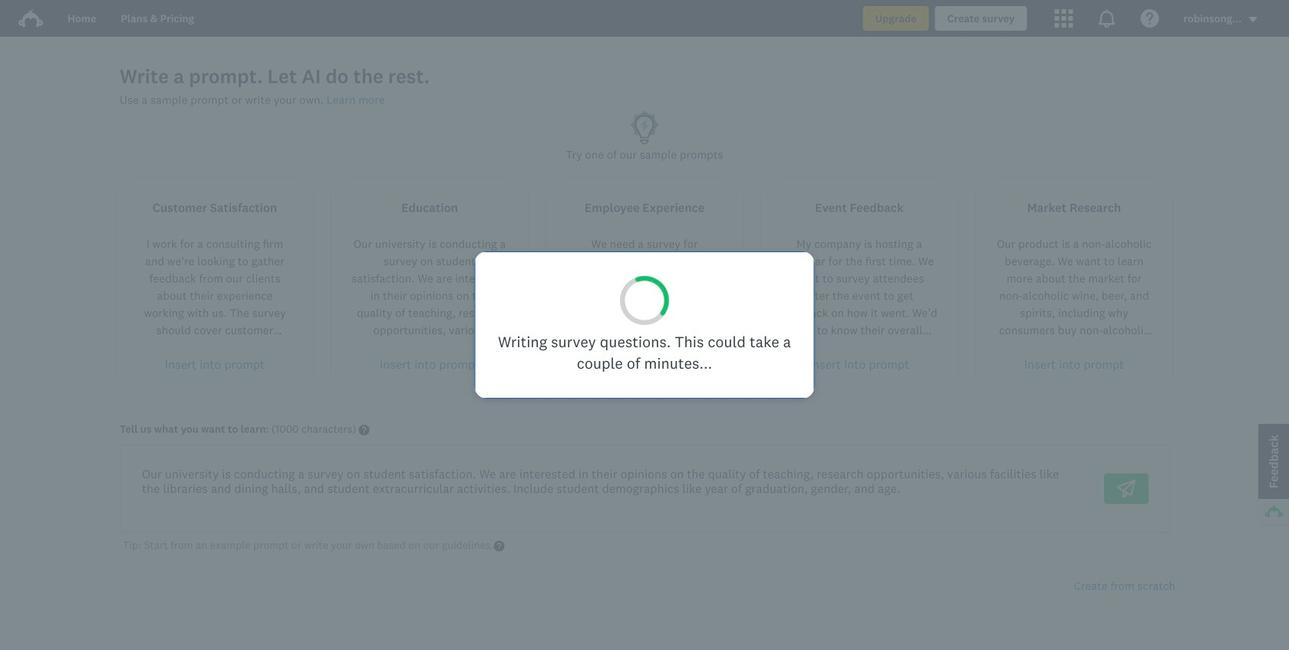 Task type: locate. For each thing, give the bounding box(es) containing it.
2 brand logo image from the top
[[18, 9, 43, 28]]

progress image
[[615, 272, 674, 330], [615, 272, 674, 330]]

dropdown arrow icon image
[[1248, 14, 1258, 25], [1249, 17, 1257, 22]]

1 brand logo image from the top
[[18, 6, 43, 31]]

airplane icon that submits your build survey with ai prompt image
[[1117, 480, 1136, 498], [1117, 480, 1136, 498]]

brand logo image
[[18, 6, 43, 31], [18, 9, 43, 28]]

progress bar
[[615, 272, 674, 330]]

help icon image
[[1140, 9, 1159, 28]]

None text field
[[130, 455, 1086, 523]]

hover for help content image
[[494, 541, 504, 552]]

light bulb with lightning bolt inside showing a new idea image
[[626, 109, 663, 146]]

products icon image
[[1055, 9, 1073, 28], [1055, 9, 1073, 28]]



Task type: describe. For each thing, give the bounding box(es) containing it.
notification center icon image
[[1097, 9, 1116, 28]]

hover for help content image
[[359, 425, 369, 436]]



Task type: vqa. For each thing, say whether or not it's contained in the screenshot.
Dropdown arrow icon
yes



